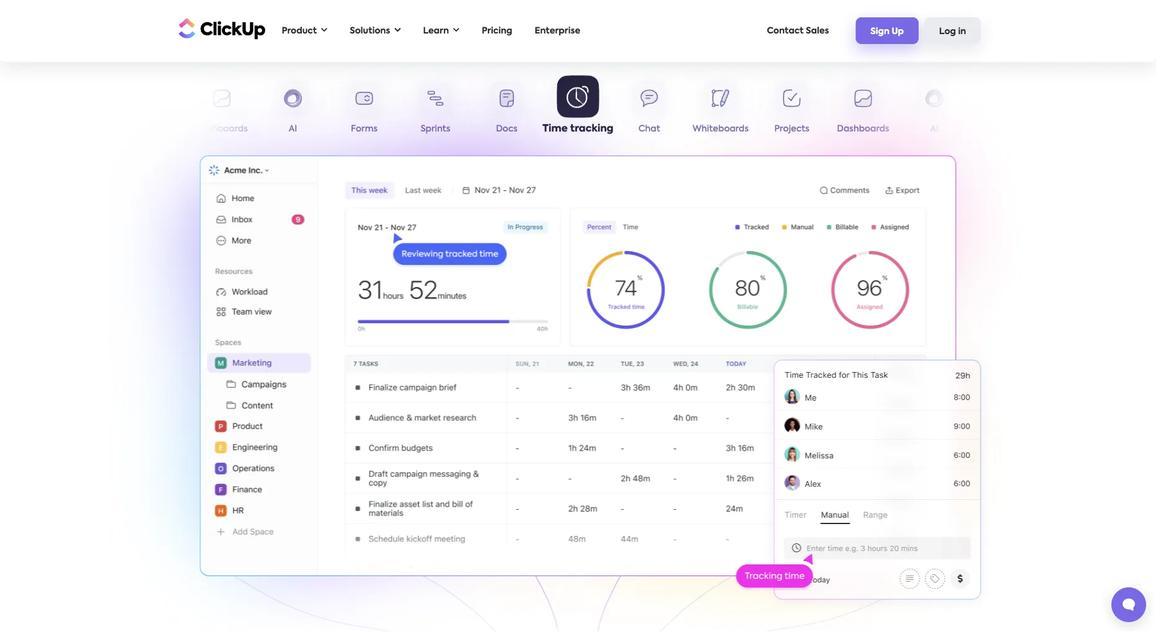 Task type: describe. For each thing, give the bounding box(es) containing it.
1 ai button from the left
[[257, 81, 329, 139]]

tracking
[[570, 125, 614, 135]]

sales
[[806, 26, 830, 35]]

clickup image
[[175, 17, 266, 40]]

2 projects from the left
[[775, 125, 810, 133]]

in
[[959, 27, 967, 36]]

solutions button
[[344, 18, 407, 43]]

product button
[[276, 18, 334, 43]]

solutions
[[350, 26, 390, 35]]

docs
[[496, 125, 518, 133]]

dashboards for 2nd the dashboards button
[[838, 125, 890, 133]]

pricing
[[482, 26, 513, 35]]

sign up button
[[856, 17, 919, 44]]

whiteboards button
[[685, 81, 757, 139]]

1 dashboards button from the left
[[186, 81, 257, 139]]

2 ai button from the left
[[899, 81, 971, 139]]

1 forms button from the left
[[329, 81, 400, 139]]

contact
[[767, 26, 804, 35]]

sprints
[[421, 125, 451, 133]]

log
[[940, 27, 957, 36]]

dashboards for second the dashboards button from right
[[196, 125, 248, 133]]

contact sales
[[767, 26, 830, 35]]

2 projects button from the left
[[757, 81, 828, 139]]

2 forms button from the left
[[971, 81, 1042, 139]]

1 projects button from the left
[[115, 81, 186, 139]]

sign up
[[871, 27, 904, 36]]

1 forms from the left
[[351, 125, 378, 133]]

chat button
[[614, 81, 685, 139]]

2 ai from the left
[[931, 125, 939, 133]]

enterprise link
[[529, 18, 587, 43]]



Task type: vqa. For each thing, say whether or not it's contained in the screenshot.
THE MONEY
no



Task type: locate. For each thing, give the bounding box(es) containing it.
sign
[[871, 27, 890, 36]]

up
[[892, 27, 904, 36]]

1 horizontal spatial projects
[[775, 125, 810, 133]]

1 ai from the left
[[289, 125, 297, 133]]

pricing link
[[476, 18, 519, 43]]

docs button
[[471, 81, 543, 139]]

0 horizontal spatial ai button
[[257, 81, 329, 139]]

0 horizontal spatial projects
[[133, 125, 168, 133]]

1 horizontal spatial forms
[[993, 125, 1020, 133]]

log in link
[[925, 17, 982, 44]]

enterprise
[[535, 26, 581, 35]]

2 dashboards button from the left
[[828, 81, 899, 139]]

log in
[[940, 27, 967, 36]]

chat
[[639, 125, 661, 133]]

projects button
[[115, 81, 186, 139], [757, 81, 828, 139]]

1 projects from the left
[[133, 125, 168, 133]]

learn button
[[417, 18, 466, 43]]

2 dashboards from the left
[[838, 125, 890, 133]]

1 horizontal spatial projects button
[[757, 81, 828, 139]]

0 horizontal spatial forms button
[[329, 81, 400, 139]]

dashboards button
[[186, 81, 257, 139], [828, 81, 899, 139]]

sprints button
[[400, 81, 471, 139]]

1 horizontal spatial forms button
[[971, 81, 1042, 139]]

1 horizontal spatial dashboards button
[[828, 81, 899, 139]]

0 horizontal spatial ai
[[289, 125, 297, 133]]

ai
[[289, 125, 297, 133], [931, 125, 939, 133]]

0 horizontal spatial projects button
[[115, 81, 186, 139]]

1 horizontal spatial dashboards
[[838, 125, 890, 133]]

contact sales link
[[761, 18, 836, 43]]

projects
[[133, 125, 168, 133], [775, 125, 810, 133]]

whiteboards
[[693, 125, 749, 133]]

time tracking image
[[200, 156, 957, 576], [733, 346, 997, 617]]

0 horizontal spatial forms
[[351, 125, 378, 133]]

1 horizontal spatial ai button
[[899, 81, 971, 139]]

ai button
[[257, 81, 329, 139], [899, 81, 971, 139]]

dashboards
[[196, 125, 248, 133], [838, 125, 890, 133]]

0 horizontal spatial dashboards button
[[186, 81, 257, 139]]

forms
[[351, 125, 378, 133], [993, 125, 1020, 133]]

2 forms from the left
[[993, 125, 1020, 133]]

time tracking
[[543, 125, 614, 135]]

forms button
[[329, 81, 400, 139], [971, 81, 1042, 139]]

product
[[282, 26, 317, 35]]

0 horizontal spatial dashboards
[[196, 125, 248, 133]]

1 horizontal spatial ai
[[931, 125, 939, 133]]

1 dashboards from the left
[[196, 125, 248, 133]]

time tracking button
[[543, 77, 614, 139]]

learn
[[423, 26, 449, 35]]

time
[[543, 125, 568, 135]]



